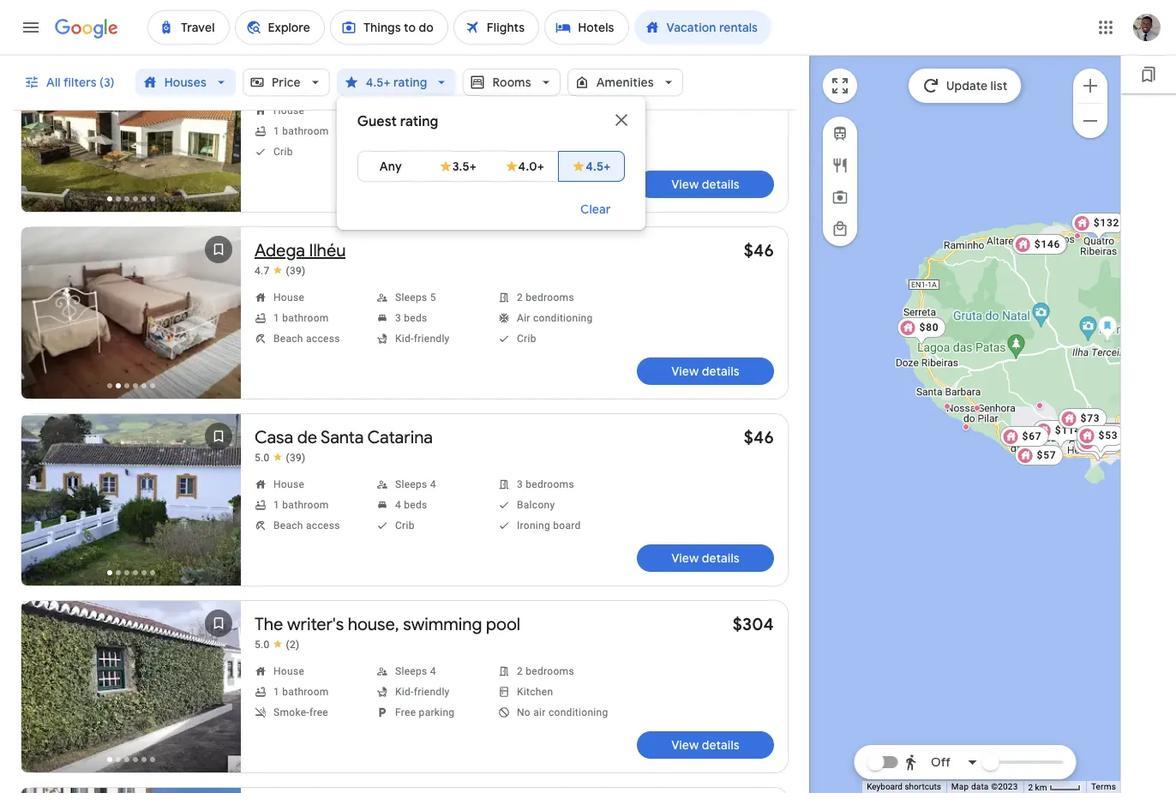 Task type: locate. For each thing, give the bounding box(es) containing it.
$73
[[1081, 412, 1101, 424], [1103, 428, 1122, 440]]

next image
[[198, 109, 239, 150], [198, 483, 239, 524]]

next image down save the writer's house, swimming pool to collection image on the left
[[198, 670, 239, 711]]

update list button
[[910, 69, 1022, 103]]

(39) right 4.7
[[286, 265, 306, 277]]

0 vertical spatial 5.0
[[255, 78, 270, 90]]

2 details from the top
[[702, 364, 740, 379]]

0 vertical spatial back image
[[23, 483, 64, 524]]

5.0 right save casa de santa catarina to collection image
[[255, 452, 270, 464]]

4 view details button from the top
[[637, 732, 775, 759]]

0 vertical spatial 2
[[752, 27, 759, 41]]

back image for $304
[[23, 670, 64, 711]]

0 horizontal spatial $114
[[740, 53, 775, 75]]

5.0 inside 5 out of 5 stars from 2 reviews image
[[255, 639, 270, 651]]

2 view details link from the top
[[637, 358, 775, 385]]

amenities
[[597, 75, 654, 90]]

rooms
[[493, 75, 532, 90]]

1 vertical spatial back image
[[23, 296, 64, 337]]

4 details from the top
[[702, 738, 740, 753]]

$53 link
[[1077, 425, 1126, 454]]

any
[[380, 159, 402, 174]]

2 button
[[714, 14, 793, 55]]

2 inside popup button
[[752, 27, 759, 41]]

2 back image from the top
[[23, 296, 64, 337]]

0 horizontal spatial $304
[[733, 614, 775, 636]]

details
[[702, 177, 740, 192], [702, 364, 740, 379], [702, 551, 740, 566], [702, 738, 740, 753]]

1 horizontal spatial $114
[[1056, 424, 1082, 436]]

2 next image from the top
[[198, 483, 239, 524]]

zoom out map image
[[1081, 110, 1101, 131]]

1 next image from the top
[[198, 296, 239, 337]]

terms link
[[1092, 782, 1117, 792]]

$142
[[1096, 427, 1122, 439]]

2 photo 1 image from the top
[[21, 414, 241, 586]]

price
[[272, 75, 301, 90]]

next image down houses
[[198, 109, 239, 150]]

1 vertical spatial next image
[[198, 670, 239, 711]]

photos list
[[21, 40, 241, 226], [20, 227, 242, 413], [21, 414, 241, 600], [21, 601, 241, 788], [21, 788, 241, 794]]

view details button
[[637, 171, 775, 198], [637, 358, 775, 385], [637, 545, 775, 572], [637, 732, 775, 759]]

2 for 2 km
[[1029, 783, 1034, 792]]

off button
[[900, 742, 984, 783]]

1 vertical spatial next image
[[198, 483, 239, 524]]

$39 link
[[1077, 431, 1126, 460]]

1 view from the top
[[672, 177, 699, 192]]

0 vertical spatial $304
[[1036, 238, 1062, 250]]

0 horizontal spatial 2
[[752, 27, 759, 41]]

biscuits / terceira island (natural pools) image
[[1075, 232, 1082, 239]]

$46
[[744, 240, 775, 262], [744, 427, 775, 449]]

Check-out text field
[[551, 15, 655, 54]]

3 5.0 from the top
[[255, 639, 270, 651]]

$132 link
[[1072, 212, 1127, 241]]

4.5+ inside guest rating option group
[[586, 159, 611, 174]]

5.0 for $46
[[255, 452, 270, 464]]

1 vertical spatial $46 link
[[744, 427, 775, 449]]

(39) inside 5 out of 5 stars from 39 reviews image
[[286, 452, 306, 464]]

back image
[[23, 483, 64, 524], [23, 670, 64, 711]]

2
[[752, 27, 759, 41], [1029, 783, 1034, 792]]

0 vertical spatial (39)
[[286, 265, 306, 277]]

0 horizontal spatial $304 link
[[733, 614, 775, 636]]

next image
[[198, 296, 239, 337], [198, 670, 239, 711]]

main menu image
[[21, 17, 41, 38]]

price button
[[243, 62, 330, 103]]

0 vertical spatial $46
[[744, 240, 775, 262]]

5.0 left (2)
[[255, 639, 270, 651]]

0 vertical spatial $114 link
[[740, 53, 775, 75]]

3 view details link from the top
[[637, 545, 775, 572]]

4 view details link from the top
[[637, 732, 775, 759]]

2 5.0 from the top
[[255, 452, 270, 464]]

data
[[972, 782, 990, 792]]

2 inside button
[[1029, 783, 1034, 792]]

view for view details link associated with save casa de santa catarina to collection image
[[672, 551, 699, 566]]

0 vertical spatial $304 link
[[1014, 234, 1069, 254]]

pico da vigia vila azul image
[[944, 403, 951, 410]]

save the writer's house, swimming pool to collection image
[[198, 603, 239, 644]]

guest rating option group
[[358, 146, 625, 187]]

close dialog image
[[612, 110, 632, 130]]

1 photo 1 image from the top
[[21, 40, 241, 212]]

5.0 for $114
[[255, 78, 270, 90]]

(39) for 4.7
[[286, 265, 306, 277]]

1 back image from the top
[[23, 483, 64, 524]]

photo 1 image for $46
[[21, 414, 241, 586]]

4.5+ for 4.5+ rating
[[366, 75, 391, 90]]

1 vertical spatial 4.5+
[[586, 159, 611, 174]]

2 km
[[1029, 783, 1050, 792]]

1 vertical spatial back image
[[23, 670, 64, 711]]

1 horizontal spatial $304
[[1036, 238, 1062, 250]]

4.5+ up the guest
[[366, 75, 391, 90]]

view details link for save the writer's house, swimming pool to collection image on the left
[[637, 732, 775, 759]]

$46 for 5.0
[[744, 427, 775, 449]]

filters form
[[14, 2, 796, 230]]

5.0 left price
[[255, 78, 270, 90]]

1 horizontal spatial $73
[[1103, 428, 1122, 440]]

1 vertical spatial $114
[[1056, 424, 1082, 436]]

photo 2 image
[[20, 227, 242, 400]]

guest rating
[[358, 113, 439, 130]]

1 $46 link from the top
[[744, 240, 775, 262]]

2 $46 from the top
[[744, 427, 775, 449]]

1 horizontal spatial $304 link
[[1014, 234, 1069, 254]]

2 view from the top
[[672, 364, 699, 379]]

$142 link
[[1074, 422, 1129, 452]]

1 horizontal spatial 4.5+
[[586, 159, 611, 174]]

1 next image from the top
[[198, 109, 239, 150]]

back image
[[23, 109, 64, 150], [23, 296, 64, 337]]

5.0 inside 5 out of 5 stars from 18 reviews image
[[255, 78, 270, 90]]

2 $46 link from the top
[[744, 427, 775, 449]]

photo 1 image
[[21, 40, 241, 212], [21, 414, 241, 586], [21, 601, 241, 773], [21, 788, 241, 794]]

3 photo 1 image from the top
[[21, 601, 241, 773]]

rating inside popup button
[[394, 75, 428, 90]]

5 out of 5 stars from 2 reviews image
[[255, 638, 300, 652]]

4.5+ for 4.5+
[[586, 159, 611, 174]]

3 details from the top
[[702, 551, 740, 566]]

$46 link
[[744, 240, 775, 262], [744, 427, 775, 449]]

rating for 4.5+ rating
[[394, 75, 428, 90]]

$57 link
[[1015, 445, 1064, 465]]

1 vertical spatial $114 link
[[1034, 420, 1089, 449]]

2 back image from the top
[[23, 670, 64, 711]]

2 vertical spatial 5.0
[[255, 639, 270, 651]]

1 vertical spatial (39)
[[286, 452, 306, 464]]

3 view from the top
[[672, 551, 699, 566]]

update
[[947, 78, 989, 94]]

1 vertical spatial 5.0
[[255, 452, 270, 464]]

view larger map image
[[830, 75, 851, 96]]

(39)
[[286, 265, 306, 277], [286, 452, 306, 464]]

3 view details from the top
[[672, 551, 740, 566]]

1 horizontal spatial $114 link
[[1034, 420, 1089, 449]]

rating
[[394, 75, 428, 90], [400, 113, 439, 130]]

4 view from the top
[[672, 738, 699, 753]]

$304 link
[[1014, 234, 1069, 254], [733, 614, 775, 636]]

0 vertical spatial $46 link
[[744, 240, 775, 262]]

(39) right save casa de santa catarina to collection image
[[286, 452, 306, 464]]

4.5+ up the clear in the top of the page
[[586, 159, 611, 174]]

1 $46 from the top
[[744, 240, 775, 262]]

clear
[[581, 202, 612, 217]]

1 view details link from the top
[[637, 171, 775, 198]]

1 back image from the top
[[23, 109, 64, 150]]

2 next image from the top
[[198, 670, 239, 711]]

5 out of 5 stars from 39 reviews image
[[255, 451, 306, 465]]

$304 link for save the writer's house, swimming pool to collection image on the left's view details link
[[733, 614, 775, 636]]

0 vertical spatial rating
[[394, 75, 428, 90]]

$114
[[740, 53, 775, 75], [1056, 424, 1082, 436]]

3 view details button from the top
[[637, 545, 775, 572]]

2 (39) from the top
[[286, 452, 306, 464]]

0 vertical spatial 4.5+
[[366, 75, 391, 90]]

clear button
[[560, 189, 632, 230]]

4.5+
[[366, 75, 391, 90], [586, 159, 611, 174]]

4.5+ rating
[[366, 75, 428, 90]]

filters
[[63, 75, 97, 90]]

(39) inside 4.7 out of 5 stars from 39 reviews 'image'
[[286, 265, 306, 277]]

0 vertical spatial back image
[[23, 109, 64, 150]]

rating right the guest
[[400, 113, 439, 130]]

0 vertical spatial next image
[[198, 296, 239, 337]]

1 vertical spatial $304 link
[[733, 614, 775, 636]]

rooms button
[[464, 62, 561, 103]]

2 view details from the top
[[672, 364, 740, 379]]

0 horizontal spatial $114 link
[[740, 53, 775, 75]]

$304
[[1036, 238, 1062, 250], [733, 614, 775, 636]]

rating up guest rating
[[394, 75, 428, 90]]

1 horizontal spatial 2
[[1029, 783, 1034, 792]]

clear image
[[291, 25, 311, 45]]

5.0
[[255, 78, 270, 90], [255, 452, 270, 464], [255, 639, 270, 651]]

details for save the writer's house, swimming pool to collection image on the left
[[702, 738, 740, 753]]

next image for $304
[[198, 670, 239, 711]]

1 5.0 from the top
[[255, 78, 270, 90]]

1 view details from the top
[[672, 177, 740, 192]]

all
[[46, 75, 61, 90]]

1 vertical spatial $46
[[744, 427, 775, 449]]

2 view details button from the top
[[637, 358, 775, 385]]

view for save adega ilhéu to collection image view details link
[[672, 364, 699, 379]]

0 vertical spatial next image
[[198, 109, 239, 150]]

$73 link
[[1059, 408, 1108, 437], [1081, 423, 1129, 453]]

view
[[672, 177, 699, 192], [672, 364, 699, 379], [672, 551, 699, 566], [672, 738, 699, 753]]

$80 link
[[898, 317, 947, 346]]

1 vertical spatial $304
[[733, 614, 775, 636]]

1 vertical spatial 2
[[1029, 783, 1034, 792]]

1 details from the top
[[702, 177, 740, 192]]

map
[[952, 782, 970, 792]]

$114 link
[[740, 53, 775, 75], [1034, 420, 1089, 449]]

save casa de santa catarina to collection image
[[198, 416, 239, 457]]

view details button for save the writer's house, swimming pool to collection image on the left's view details link
[[637, 732, 775, 759]]

km
[[1036, 783, 1048, 792]]

$92 link
[[1075, 434, 1123, 463]]

Check-in text field
[[384, 15, 486, 54]]

1 view details button from the top
[[637, 171, 775, 198]]

view details link for save casa de santa catarina to collection image
[[637, 545, 775, 572]]

4.5+ inside popup button
[[366, 75, 391, 90]]

next image for $46
[[198, 296, 239, 337]]

next image down save adega ilhéu to collection image
[[198, 296, 239, 337]]

view details
[[672, 177, 740, 192], [672, 364, 740, 379], [672, 551, 740, 566], [672, 738, 740, 753]]

view details link
[[637, 171, 775, 198], [637, 358, 775, 385], [637, 545, 775, 572], [637, 732, 775, 759]]

0 vertical spatial $73
[[1081, 412, 1101, 424]]

1 (39) from the top
[[286, 265, 306, 277]]

view details for view details button corresponding to view details link associated with save casa de santa catarina to collection image
[[672, 551, 740, 566]]

houses button
[[135, 62, 236, 103]]

0 horizontal spatial 4.5+
[[366, 75, 391, 90]]

2 km button
[[1024, 782, 1087, 794]]

4 view details from the top
[[672, 738, 740, 753]]

next image down save casa de santa catarina to collection image
[[198, 483, 239, 524]]

5.0 inside 5 out of 5 stars from 39 reviews image
[[255, 452, 270, 464]]

1 vertical spatial rating
[[400, 113, 439, 130]]



Task type: vqa. For each thing, say whether or not it's contained in the screenshot.
The to the top
no



Task type: describe. For each thing, give the bounding box(es) containing it.
next image for $114
[[198, 109, 239, 150]]

back image for $46
[[23, 483, 64, 524]]

4.7
[[255, 265, 270, 277]]

keyboard shortcuts button
[[867, 782, 942, 794]]

3.5+
[[453, 159, 477, 174]]

photos list for next image related to $304
[[21, 601, 241, 788]]

$53
[[1099, 429, 1119, 441]]

map data ©2023
[[952, 782, 1019, 792]]

algar do carvão image
[[1098, 315, 1118, 343]]

next image for $46
[[198, 483, 239, 524]]

1 vertical spatial $73
[[1103, 428, 1122, 440]]

zoom in map image
[[1081, 75, 1101, 96]]

houses
[[165, 75, 207, 90]]

keyboard shortcuts
[[867, 782, 942, 792]]

amenities button
[[568, 62, 684, 103]]

rating for guest rating
[[400, 113, 439, 130]]

photos list for next icon corresponding to $46
[[21, 414, 241, 600]]

5.0 for $304
[[255, 639, 270, 651]]

keyboard
[[867, 782, 903, 792]]

view details button for fourth view details link from the bottom
[[637, 171, 775, 198]]

all filters (3) button
[[14, 62, 129, 103]]

$146
[[1035, 238, 1061, 250]]

back image for $46
[[23, 296, 64, 337]]

photos list for next image associated with $46
[[20, 227, 242, 413]]

view details for save the writer's house, swimming pool to collection image on the left's view details link view details button
[[672, 738, 740, 753]]

2 for 2
[[752, 27, 759, 41]]

$39
[[1099, 435, 1119, 447]]

4.7 out of 5 stars from 39 reviews image
[[255, 264, 306, 278]]

view for fourth view details link from the bottom
[[672, 177, 699, 192]]

0 horizontal spatial $73
[[1081, 412, 1101, 424]]

$114 inside the map region
[[1056, 424, 1082, 436]]

casa branca da vaquinha image
[[963, 423, 970, 430]]

list
[[992, 78, 1009, 94]]

casa do plátano image
[[975, 404, 981, 411]]

save adega ilhéu to collection image
[[198, 229, 239, 270]]

5 out of 5 stars from 18 reviews image
[[255, 77, 306, 91]]

$46 link for 4.7
[[744, 240, 775, 262]]

photo 1 image for $304
[[21, 601, 241, 773]]

shortcuts
[[905, 782, 942, 792]]

update list
[[947, 78, 1009, 94]]

$146 link
[[1013, 234, 1068, 254]]

0 vertical spatial $114
[[740, 53, 775, 75]]

view details for view details button for fourth view details link from the bottom
[[672, 177, 740, 192]]

$132
[[1094, 217, 1121, 229]]

view for save the writer's house, swimming pool to collection image on the left's view details link
[[672, 738, 699, 753]]

photo 1 image for $114
[[21, 40, 241, 212]]

$67 link
[[1001, 426, 1050, 447]]

4.5+ rating button
[[337, 62, 457, 103]]

$67
[[1023, 430, 1043, 442]]

back image for $114
[[23, 109, 64, 150]]

$80
[[920, 321, 940, 333]]

view details link for save adega ilhéu to collection image
[[637, 358, 775, 385]]

(2)
[[286, 639, 300, 651]]

$92
[[1097, 438, 1116, 450]]

details for save adega ilhéu to collection image
[[702, 364, 740, 379]]

$46 for 4.7
[[744, 240, 775, 262]]

(18)
[[286, 78, 306, 90]]

townhome image
[[1037, 402, 1044, 409]]

terms
[[1092, 782, 1117, 792]]

$46 link for 5.0
[[744, 427, 775, 449]]

$304 inside the map region
[[1036, 238, 1062, 250]]

view details button for save adega ilhéu to collection image view details link
[[637, 358, 775, 385]]

all filters (3)
[[46, 75, 115, 90]]

view details for view details button for save adega ilhéu to collection image view details link
[[672, 364, 740, 379]]

(3)
[[100, 75, 115, 90]]

view details button for view details link associated with save casa de santa catarina to collection image
[[637, 545, 775, 572]]

©2023
[[992, 782, 1019, 792]]

(39) for 5.0
[[286, 452, 306, 464]]

4.0+
[[519, 159, 545, 174]]

map region
[[631, 0, 1177, 794]]

photos list for $114's next icon
[[21, 40, 241, 226]]

$57
[[1038, 449, 1057, 461]]

guest
[[358, 113, 397, 130]]

off
[[932, 755, 951, 770]]

$304 link for $132 "link"
[[1014, 234, 1069, 254]]

4 photo 1 image from the top
[[21, 788, 241, 794]]

details for save casa de santa catarina to collection image
[[702, 551, 740, 566]]



